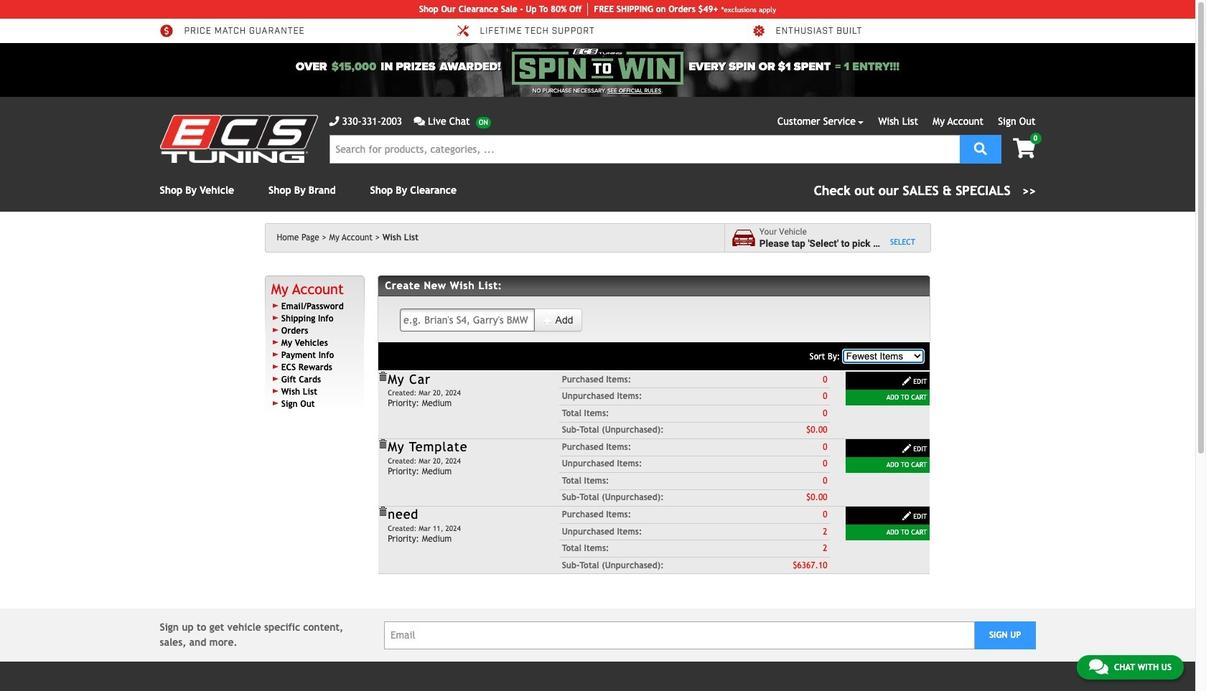 Task type: locate. For each thing, give the bounding box(es) containing it.
delete image
[[378, 372, 388, 382], [378, 507, 388, 517]]

comments image
[[414, 116, 425, 126], [1089, 659, 1109, 676]]

2 white image from the top
[[902, 511, 912, 522]]

1 white image from the top
[[902, 444, 912, 454]]

0 horizontal spatial white image
[[543, 316, 553, 326]]

1 horizontal spatial white image
[[902, 376, 912, 386]]

white image
[[543, 316, 553, 326], [902, 376, 912, 386]]

white image
[[902, 444, 912, 454], [902, 511, 912, 522]]

delete image down delete icon
[[378, 507, 388, 517]]

Search text field
[[329, 135, 960, 164]]

1 vertical spatial white image
[[902, 511, 912, 522]]

e.g. Brian's S4, Garry's BMW E92...etc text field
[[400, 309, 535, 332]]

0 vertical spatial white image
[[902, 444, 912, 454]]

white image for delete icon
[[902, 444, 912, 454]]

0 vertical spatial comments image
[[414, 116, 425, 126]]

0 vertical spatial delete image
[[378, 372, 388, 382]]

1 vertical spatial comments image
[[1089, 659, 1109, 676]]

1 vertical spatial delete image
[[378, 507, 388, 517]]

1 delete image from the top
[[378, 372, 388, 382]]

delete image up delete icon
[[378, 372, 388, 382]]

0 vertical spatial white image
[[543, 316, 553, 326]]

1 vertical spatial white image
[[902, 376, 912, 386]]

ecs tuning image
[[160, 115, 318, 163]]



Task type: describe. For each thing, give the bounding box(es) containing it.
Email email field
[[384, 622, 975, 650]]

shopping cart image
[[1013, 139, 1036, 159]]

1 horizontal spatial comments image
[[1089, 659, 1109, 676]]

delete image
[[378, 440, 388, 450]]

0 horizontal spatial comments image
[[414, 116, 425, 126]]

phone image
[[329, 116, 339, 126]]

2 delete image from the top
[[378, 507, 388, 517]]

white image for first delete image from the bottom
[[902, 511, 912, 522]]

search image
[[974, 142, 987, 155]]

ecs tuning 'spin to win' contest logo image
[[512, 49, 683, 85]]



Task type: vqa. For each thing, say whether or not it's contained in the screenshot.
bottle!
no



